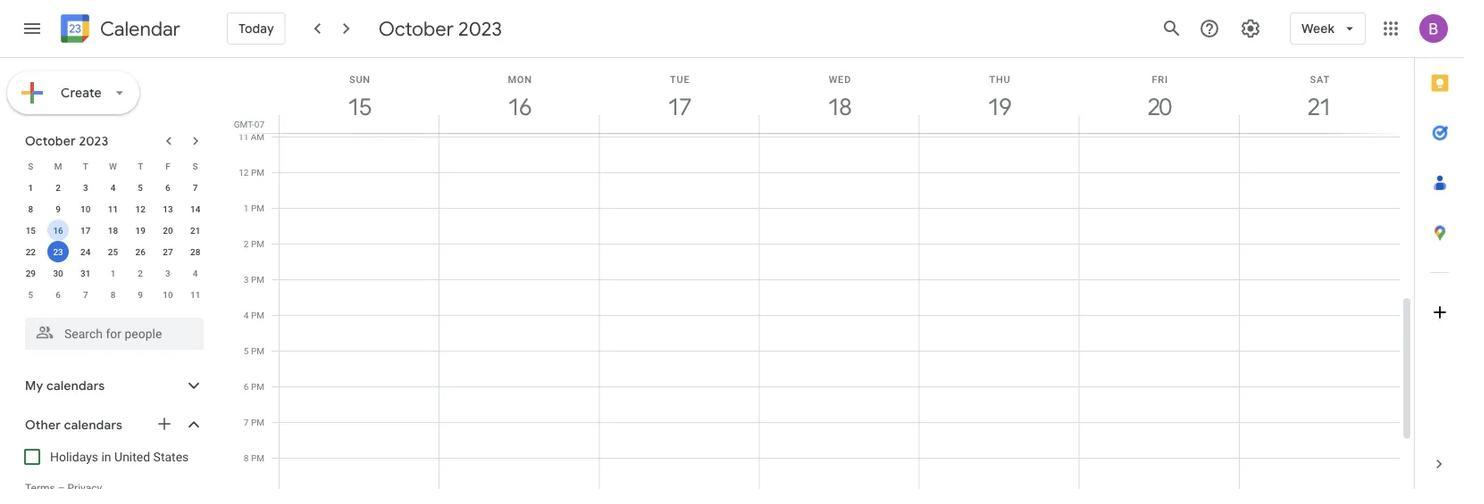 Task type: vqa. For each thing, say whether or not it's contained in the screenshot.


Task type: locate. For each thing, give the bounding box(es) containing it.
0 horizontal spatial 10
[[80, 204, 91, 214]]

pm for 12 pm
[[251, 167, 264, 178]]

pm up 7 pm
[[251, 382, 264, 392]]

6 down 30 "element" in the left of the page
[[56, 289, 61, 300]]

1 horizontal spatial 7
[[193, 182, 198, 193]]

october
[[379, 16, 454, 41], [25, 133, 76, 149]]

17 up 24 at the bottom left of the page
[[80, 225, 91, 236]]

5 up 12 element at the top
[[138, 182, 143, 193]]

1 up november 8 element
[[110, 268, 116, 279]]

0 vertical spatial 10
[[80, 204, 91, 214]]

0 vertical spatial calendars
[[46, 378, 105, 394]]

1 vertical spatial 12
[[135, 204, 146, 214]]

pm up 6 pm
[[251, 346, 264, 356]]

1 horizontal spatial 9
[[138, 289, 143, 300]]

w
[[109, 161, 117, 172]]

12 inside row
[[135, 204, 146, 214]]

21 down sat
[[1307, 92, 1330, 122]]

1 vertical spatial 8
[[110, 289, 116, 300]]

1 vertical spatial october
[[25, 133, 76, 149]]

1 horizontal spatial 15
[[347, 92, 370, 122]]

None search field
[[0, 311, 222, 350]]

1 vertical spatial 6
[[56, 289, 61, 300]]

october up 15 column header
[[379, 16, 454, 41]]

4 up the november 11 "element"
[[193, 268, 198, 279]]

1 horizontal spatial 12
[[239, 167, 249, 178]]

18 column header
[[759, 58, 920, 133]]

gmt-
[[234, 119, 254, 130]]

0 horizontal spatial 20
[[163, 225, 173, 236]]

my calendars button
[[4, 372, 222, 400]]

pm for 8 pm
[[251, 453, 264, 464]]

0 vertical spatial 21
[[1307, 92, 1330, 122]]

t
[[83, 161, 88, 172], [138, 161, 143, 172]]

0 vertical spatial 2023
[[458, 16, 502, 41]]

4 down '3 pm' on the bottom left of the page
[[244, 310, 249, 321]]

5 pm from the top
[[251, 310, 264, 321]]

20 inside 20 element
[[163, 225, 173, 236]]

11 up 18 element
[[108, 204, 118, 214]]

1 horizontal spatial 19
[[987, 92, 1010, 122]]

3 pm from the top
[[251, 239, 264, 249]]

20
[[1147, 92, 1170, 122], [163, 225, 173, 236]]

10
[[80, 204, 91, 214], [163, 289, 173, 300]]

1 horizontal spatial 8
[[110, 289, 116, 300]]

1 horizontal spatial october
[[379, 16, 454, 41]]

row containing 8
[[17, 198, 209, 220]]

9 up 16 "element"
[[56, 204, 61, 214]]

2 horizontal spatial 6
[[244, 382, 249, 392]]

Search for people text field
[[36, 318, 193, 350]]

5
[[138, 182, 143, 193], [28, 289, 33, 300], [244, 346, 249, 356]]

2 for november 2 element
[[138, 268, 143, 279]]

7 inside the november 7 element
[[83, 289, 88, 300]]

0 horizontal spatial 5
[[28, 289, 33, 300]]

20 down fri
[[1147, 92, 1170, 122]]

07
[[254, 119, 264, 130]]

1 horizontal spatial 1
[[110, 268, 116, 279]]

2023 down create
[[79, 133, 108, 149]]

2 row from the top
[[17, 177, 209, 198]]

calendars up the in
[[64, 417, 122, 433]]

15 inside 'sun 15'
[[347, 92, 370, 122]]

0 horizontal spatial 16
[[53, 225, 63, 236]]

17 down the tue
[[667, 92, 690, 122]]

21 link
[[1299, 87, 1341, 128]]

1 horizontal spatial 10
[[163, 289, 173, 300]]

1 horizontal spatial 11
[[190, 289, 200, 300]]

18
[[827, 92, 850, 122], [108, 225, 118, 236]]

6
[[165, 182, 170, 193], [56, 289, 61, 300], [244, 382, 249, 392]]

0 horizontal spatial 9
[[56, 204, 61, 214]]

4 inside grid
[[244, 310, 249, 321]]

7 up 14 element
[[193, 182, 198, 193]]

1 horizontal spatial 21
[[1307, 92, 1330, 122]]

other calendars button
[[4, 411, 222, 440]]

november 4 element
[[185, 263, 206, 284]]

pm for 2 pm
[[251, 239, 264, 249]]

11 down gmt-
[[239, 131, 249, 142]]

november 6 element
[[47, 284, 69, 306]]

2 horizontal spatial 4
[[244, 310, 249, 321]]

24
[[80, 247, 91, 257]]

2 vertical spatial 4
[[244, 310, 249, 321]]

1 horizontal spatial s
[[193, 161, 198, 172]]

2 up november 9 element
[[138, 268, 143, 279]]

states
[[153, 450, 189, 465]]

8 down 7 pm
[[244, 453, 249, 464]]

2 s from the left
[[193, 161, 198, 172]]

0 vertical spatial 20
[[1147, 92, 1170, 122]]

row containing 15
[[17, 220, 209, 241]]

1 horizontal spatial 16
[[507, 92, 530, 122]]

2 down the m on the top of the page
[[56, 182, 61, 193]]

1 inside november 1 element
[[110, 268, 116, 279]]

4
[[110, 182, 116, 193], [193, 268, 198, 279], [244, 310, 249, 321]]

27
[[163, 247, 173, 257]]

2 horizontal spatial 7
[[244, 417, 249, 428]]

10 for november 10 element at bottom left
[[163, 289, 173, 300]]

19 up 26
[[135, 225, 146, 236]]

2 vertical spatial 6
[[244, 382, 249, 392]]

sat
[[1310, 74, 1330, 85]]

1 pm from the top
[[251, 167, 264, 178]]

15 up 22
[[26, 225, 36, 236]]

7 for 7 pm
[[244, 417, 249, 428]]

14
[[190, 204, 200, 214]]

0 vertical spatial 6
[[165, 182, 170, 193]]

today
[[239, 21, 274, 36]]

wed
[[829, 74, 852, 85]]

19 column header
[[919, 58, 1080, 133]]

2 vertical spatial 7
[[244, 417, 249, 428]]

1 vertical spatial 4
[[193, 268, 198, 279]]

1 inside grid
[[244, 203, 249, 214]]

1 vertical spatial 2023
[[79, 133, 108, 149]]

21 down 14
[[190, 225, 200, 236]]

19 down thu
[[987, 92, 1010, 122]]

5 down 29 element
[[28, 289, 33, 300]]

12 for 12
[[135, 204, 146, 214]]

0 vertical spatial 11
[[239, 131, 249, 142]]

0 vertical spatial 12
[[239, 167, 249, 178]]

11
[[239, 131, 249, 142], [108, 204, 118, 214], [190, 289, 200, 300]]

6 for november 6 element at the bottom left
[[56, 289, 61, 300]]

0 horizontal spatial t
[[83, 161, 88, 172]]

november 1 element
[[102, 263, 124, 284]]

19 inside thu 19
[[987, 92, 1010, 122]]

16 element
[[47, 220, 69, 241]]

15 inside row group
[[26, 225, 36, 236]]

18 up 25
[[108, 225, 118, 236]]

12 inside grid
[[239, 167, 249, 178]]

sun 15
[[347, 74, 371, 122]]

8 pm from the top
[[251, 417, 264, 428]]

1 horizontal spatial october 2023
[[379, 16, 502, 41]]

1 vertical spatial 2
[[244, 239, 249, 249]]

1 vertical spatial 7
[[83, 289, 88, 300]]

8
[[28, 204, 33, 214], [110, 289, 116, 300], [244, 453, 249, 464]]

2023 up the 16 'column header'
[[458, 16, 502, 41]]

16 cell
[[44, 220, 72, 241]]

settings menu image
[[1240, 18, 1262, 39]]

1 for 1 pm
[[244, 203, 249, 214]]

7 row from the top
[[17, 284, 209, 306]]

1 horizontal spatial 3
[[165, 268, 170, 279]]

1 vertical spatial 9
[[138, 289, 143, 300]]

1 vertical spatial 1
[[244, 203, 249, 214]]

9 down november 2 element
[[138, 289, 143, 300]]

s
[[28, 161, 33, 172], [193, 161, 198, 172]]

12 down 11 am
[[239, 167, 249, 178]]

15 link
[[339, 87, 380, 128]]

2 pm from the top
[[251, 203, 264, 214]]

1 vertical spatial 11
[[108, 204, 118, 214]]

5 for november 5 element
[[28, 289, 33, 300]]

united
[[114, 450, 150, 465]]

1 horizontal spatial 18
[[827, 92, 850, 122]]

5 up 6 pm
[[244, 346, 249, 356]]

0 horizontal spatial 6
[[56, 289, 61, 300]]

12 pm
[[239, 167, 264, 178]]

1 vertical spatial 5
[[28, 289, 33, 300]]

2 horizontal spatial 1
[[244, 203, 249, 214]]

7 down '31' element
[[83, 289, 88, 300]]

2 t from the left
[[138, 161, 143, 172]]

0 vertical spatial october
[[379, 16, 454, 41]]

22 element
[[20, 241, 41, 263]]

0 horizontal spatial 15
[[26, 225, 36, 236]]

0 horizontal spatial 12
[[135, 204, 146, 214]]

calendar
[[100, 17, 180, 42]]

4 for the november 4 element
[[193, 268, 198, 279]]

7 pm from the top
[[251, 382, 264, 392]]

2 vertical spatial 2
[[138, 268, 143, 279]]

30 element
[[47, 263, 69, 284]]

row containing 22
[[17, 241, 209, 263]]

6 down f
[[165, 182, 170, 193]]

21
[[1307, 92, 1330, 122], [190, 225, 200, 236]]

0 horizontal spatial 2
[[56, 182, 61, 193]]

0 horizontal spatial 11
[[108, 204, 118, 214]]

6 row from the top
[[17, 263, 209, 284]]

t left f
[[138, 161, 143, 172]]

5 inside grid
[[244, 346, 249, 356]]

2 vertical spatial 5
[[244, 346, 249, 356]]

8 inside grid
[[244, 453, 249, 464]]

0 vertical spatial 7
[[193, 182, 198, 193]]

0 vertical spatial 16
[[507, 92, 530, 122]]

pm up 8 pm
[[251, 417, 264, 428]]

28
[[190, 247, 200, 257]]

6 pm from the top
[[251, 346, 264, 356]]

16 up 23
[[53, 225, 63, 236]]

pm up 2 pm
[[251, 203, 264, 214]]

1 horizontal spatial 4
[[193, 268, 198, 279]]

0 horizontal spatial s
[[28, 161, 33, 172]]

19
[[987, 92, 1010, 122], [135, 225, 146, 236]]

row
[[17, 155, 209, 177], [17, 177, 209, 198], [17, 198, 209, 220], [17, 220, 209, 241], [17, 241, 209, 263], [17, 263, 209, 284], [17, 284, 209, 306]]

2 vertical spatial 8
[[244, 453, 249, 464]]

1
[[28, 182, 33, 193], [244, 203, 249, 214], [110, 268, 116, 279]]

calendars
[[46, 378, 105, 394], [64, 417, 122, 433]]

0 vertical spatial 17
[[667, 92, 690, 122]]

0 horizontal spatial 18
[[108, 225, 118, 236]]

tab list
[[1415, 58, 1464, 440]]

15 down sun
[[347, 92, 370, 122]]

support image
[[1199, 18, 1221, 39]]

3 down 2 pm
[[244, 274, 249, 285]]

1 horizontal spatial 5
[[138, 182, 143, 193]]

main drawer image
[[21, 18, 43, 39]]

2 vertical spatial 11
[[190, 289, 200, 300]]

15
[[347, 92, 370, 122], [26, 225, 36, 236]]

october up the m on the top of the page
[[25, 133, 76, 149]]

november 10 element
[[157, 284, 179, 306]]

11 down the november 4 element
[[190, 289, 200, 300]]

0 horizontal spatial 7
[[83, 289, 88, 300]]

19 element
[[130, 220, 151, 241]]

10 down the november 3 element
[[163, 289, 173, 300]]

t left w
[[83, 161, 88, 172]]

21 element
[[185, 220, 206, 241]]

october 2023
[[379, 16, 502, 41], [25, 133, 108, 149]]

31
[[80, 268, 91, 279]]

1 down 12 pm
[[244, 203, 249, 214]]

24 element
[[75, 241, 96, 263]]

8 for november 8 element
[[110, 289, 116, 300]]

calendars up other calendars
[[46, 378, 105, 394]]

9
[[56, 204, 61, 214], [138, 289, 143, 300]]

17
[[667, 92, 690, 122], [80, 225, 91, 236]]

2 horizontal spatial 5
[[244, 346, 249, 356]]

calendars inside the my calendars dropdown button
[[46, 378, 105, 394]]

11 inside "element"
[[190, 289, 200, 300]]

3 down 27 element
[[165, 268, 170, 279]]

22
[[26, 247, 36, 257]]

2 horizontal spatial 11
[[239, 131, 249, 142]]

november 11 element
[[185, 284, 206, 306]]

19 inside row group
[[135, 225, 146, 236]]

20 down the 13
[[163, 225, 173, 236]]

november 2 element
[[130, 263, 151, 284]]

0 vertical spatial 2
[[56, 182, 61, 193]]

1 horizontal spatial t
[[138, 161, 143, 172]]

1 row from the top
[[17, 155, 209, 177]]

0 vertical spatial 9
[[56, 204, 61, 214]]

4 row from the top
[[17, 220, 209, 241]]

pm down '3 pm' on the bottom left of the page
[[251, 310, 264, 321]]

12
[[239, 167, 249, 178], [135, 204, 146, 214]]

wed 18
[[827, 74, 852, 122]]

0 vertical spatial 4
[[110, 182, 116, 193]]

calendars inside other calendars "dropdown button"
[[64, 417, 122, 433]]

15 column header
[[279, 58, 440, 133]]

1 up 15 element
[[28, 182, 33, 193]]

1 vertical spatial 19
[[135, 225, 146, 236]]

0 horizontal spatial october 2023
[[25, 133, 108, 149]]

week button
[[1290, 7, 1366, 50]]

8 down november 1 element
[[110, 289, 116, 300]]

s left the m on the top of the page
[[28, 161, 33, 172]]

3 row from the top
[[17, 198, 209, 220]]

1 vertical spatial 15
[[26, 225, 36, 236]]

1 vertical spatial 20
[[163, 225, 173, 236]]

1 horizontal spatial 6
[[165, 182, 170, 193]]

16 inside "element"
[[53, 225, 63, 236]]

1 vertical spatial 21
[[190, 225, 200, 236]]

11 for 11 am
[[239, 131, 249, 142]]

pm
[[251, 167, 264, 178], [251, 203, 264, 214], [251, 239, 264, 249], [251, 274, 264, 285], [251, 310, 264, 321], [251, 346, 264, 356], [251, 382, 264, 392], [251, 417, 264, 428], [251, 453, 264, 464]]

29 element
[[20, 263, 41, 284]]

30
[[53, 268, 63, 279]]

thu 19
[[987, 74, 1011, 122]]

pm down 2 pm
[[251, 274, 264, 285]]

0 horizontal spatial 3
[[83, 182, 88, 193]]

6 inside november 6 element
[[56, 289, 61, 300]]

s right f
[[193, 161, 198, 172]]

1 horizontal spatial 2
[[138, 268, 143, 279]]

5 row from the top
[[17, 241, 209, 263]]

pm for 4 pm
[[251, 310, 264, 321]]

10 up 17 element
[[80, 204, 91, 214]]

3
[[83, 182, 88, 193], [165, 268, 170, 279], [244, 274, 249, 285]]

week
[[1302, 21, 1335, 36]]

20 link
[[1139, 87, 1181, 128]]

1 vertical spatial 16
[[53, 225, 63, 236]]

2
[[56, 182, 61, 193], [244, 239, 249, 249], [138, 268, 143, 279]]

6 up 7 pm
[[244, 382, 249, 392]]

7
[[193, 182, 198, 193], [83, 289, 88, 300], [244, 417, 249, 428]]

18 down wed
[[827, 92, 850, 122]]

9 pm from the top
[[251, 453, 264, 464]]

f
[[165, 161, 170, 172]]

7 up 8 pm
[[244, 417, 249, 428]]

17 element
[[75, 220, 96, 241]]

2 down 1 pm
[[244, 239, 249, 249]]

1 horizontal spatial 17
[[667, 92, 690, 122]]

23 cell
[[44, 241, 72, 263]]

0 vertical spatial 18
[[827, 92, 850, 122]]

3 up 10 element
[[83, 182, 88, 193]]

17 link
[[659, 87, 700, 128]]

holidays in united states
[[50, 450, 189, 465]]

pm down am
[[251, 167, 264, 178]]

16
[[507, 92, 530, 122], [53, 225, 63, 236]]

2 horizontal spatial 2
[[244, 239, 249, 249]]

other
[[25, 417, 61, 433]]

am
[[251, 131, 264, 142]]

15 element
[[20, 220, 41, 241]]

0 horizontal spatial 17
[[80, 225, 91, 236]]

row group
[[17, 177, 209, 306]]

calendar element
[[57, 11, 180, 50]]

13
[[163, 204, 173, 214]]

1 vertical spatial 17
[[80, 225, 91, 236]]

pm down 1 pm
[[251, 239, 264, 249]]

1 vertical spatial calendars
[[64, 417, 122, 433]]

4 pm from the top
[[251, 274, 264, 285]]

0 horizontal spatial october
[[25, 133, 76, 149]]

16 down mon
[[507, 92, 530, 122]]

gmt-07
[[234, 119, 264, 130]]

0 vertical spatial 15
[[347, 92, 370, 122]]

0 horizontal spatial 4
[[110, 182, 116, 193]]

5 for 5 pm
[[244, 346, 249, 356]]

5 pm
[[244, 346, 264, 356]]

11 for the november 11 "element"
[[190, 289, 200, 300]]

12 up 19 element in the top of the page
[[135, 204, 146, 214]]

pm down 7 pm
[[251, 453, 264, 464]]

4 up 11 element
[[110, 182, 116, 193]]

1 vertical spatial 10
[[163, 289, 173, 300]]

23, today element
[[47, 241, 69, 263]]

16 column header
[[439, 58, 600, 133]]

0 horizontal spatial 1
[[28, 182, 33, 193]]

13 element
[[157, 198, 179, 220]]

1 vertical spatial 18
[[108, 225, 118, 236]]

8 up 15 element
[[28, 204, 33, 214]]

2023
[[458, 16, 502, 41], [79, 133, 108, 149]]

grid
[[229, 58, 1414, 490]]

0 vertical spatial 8
[[28, 204, 33, 214]]

0 horizontal spatial 19
[[135, 225, 146, 236]]



Task type: describe. For each thing, give the bounding box(es) containing it.
1 for november 1 element
[[110, 268, 116, 279]]

20 column header
[[1079, 58, 1240, 133]]

calendar heading
[[96, 17, 180, 42]]

grid containing 15
[[229, 58, 1414, 490]]

3 for the november 3 element
[[165, 268, 170, 279]]

0 horizontal spatial 8
[[28, 204, 33, 214]]

16 inside "mon 16"
[[507, 92, 530, 122]]

row containing 5
[[17, 284, 209, 306]]

16 link
[[499, 87, 540, 128]]

my
[[25, 378, 43, 394]]

pm for 3 pm
[[251, 274, 264, 285]]

7 for the november 7 element
[[83, 289, 88, 300]]

tue 17
[[667, 74, 690, 122]]

fri 20
[[1147, 74, 1170, 122]]

sun
[[349, 74, 371, 85]]

17 inside 'column header'
[[667, 92, 690, 122]]

pm for 5 pm
[[251, 346, 264, 356]]

1 s from the left
[[28, 161, 33, 172]]

3 pm
[[244, 274, 264, 285]]

sat 21
[[1307, 74, 1330, 122]]

26
[[135, 247, 146, 257]]

21 inside row group
[[190, 225, 200, 236]]

tue
[[670, 74, 690, 85]]

4 pm
[[244, 310, 264, 321]]

my calendars
[[25, 378, 105, 394]]

calendars for my calendars
[[46, 378, 105, 394]]

fri
[[1152, 74, 1169, 85]]

1 horizontal spatial 2023
[[458, 16, 502, 41]]

18 link
[[819, 87, 860, 128]]

18 inside "october 2023" grid
[[108, 225, 118, 236]]

november 8 element
[[102, 284, 124, 306]]

1 pm
[[244, 203, 264, 214]]

18 element
[[102, 220, 124, 241]]

2 pm
[[244, 239, 264, 249]]

8 pm
[[244, 453, 264, 464]]

1 vertical spatial october 2023
[[25, 133, 108, 149]]

holidays
[[50, 450, 98, 465]]

create button
[[7, 71, 139, 114]]

add other calendars image
[[155, 415, 173, 433]]

18 inside wed 18
[[827, 92, 850, 122]]

pm for 6 pm
[[251, 382, 264, 392]]

31 element
[[75, 263, 96, 284]]

14 element
[[185, 198, 206, 220]]

other calendars
[[25, 417, 122, 433]]

row containing s
[[17, 155, 209, 177]]

m
[[54, 161, 62, 172]]

pm for 1 pm
[[251, 203, 264, 214]]

row containing 1
[[17, 177, 209, 198]]

12 for 12 pm
[[239, 167, 249, 178]]

25 element
[[102, 241, 124, 263]]

19 link
[[979, 87, 1020, 128]]

6 for 6 pm
[[244, 382, 249, 392]]

november 3 element
[[157, 263, 179, 284]]

28 element
[[185, 241, 206, 263]]

27 element
[[157, 241, 179, 263]]

3 for 3 pm
[[244, 274, 249, 285]]

4 for 4 pm
[[244, 310, 249, 321]]

2 for 2 pm
[[244, 239, 249, 249]]

pm for 7 pm
[[251, 417, 264, 428]]

row containing 29
[[17, 263, 209, 284]]

0 vertical spatial october 2023
[[379, 16, 502, 41]]

today button
[[227, 7, 286, 50]]

20 element
[[157, 220, 179, 241]]

26 element
[[130, 241, 151, 263]]

21 inside column header
[[1307, 92, 1330, 122]]

row group containing 1
[[17, 177, 209, 306]]

11 element
[[102, 198, 124, 220]]

10 element
[[75, 198, 96, 220]]

11 am
[[239, 131, 264, 142]]

23
[[53, 247, 63, 257]]

november 7 element
[[75, 284, 96, 306]]

in
[[101, 450, 111, 465]]

17 inside row group
[[80, 225, 91, 236]]

thu
[[990, 74, 1011, 85]]

10 for 10 element
[[80, 204, 91, 214]]

november 5 element
[[20, 284, 41, 306]]

october 2023 grid
[[17, 155, 209, 306]]

create
[[61, 85, 102, 101]]

0 vertical spatial 5
[[138, 182, 143, 193]]

mon 16
[[507, 74, 532, 122]]

november 9 element
[[130, 284, 151, 306]]

0 horizontal spatial 2023
[[79, 133, 108, 149]]

6 pm
[[244, 382, 264, 392]]

21 column header
[[1239, 58, 1400, 133]]

25
[[108, 247, 118, 257]]

17 column header
[[599, 58, 760, 133]]

calendars for other calendars
[[64, 417, 122, 433]]

mon
[[508, 74, 532, 85]]

29
[[26, 268, 36, 279]]

11 for 11 element
[[108, 204, 118, 214]]

1 t from the left
[[83, 161, 88, 172]]

12 element
[[130, 198, 151, 220]]

8 for 8 pm
[[244, 453, 249, 464]]

20 inside 20 column header
[[1147, 92, 1170, 122]]

0 vertical spatial 1
[[28, 182, 33, 193]]

7 pm
[[244, 417, 264, 428]]



